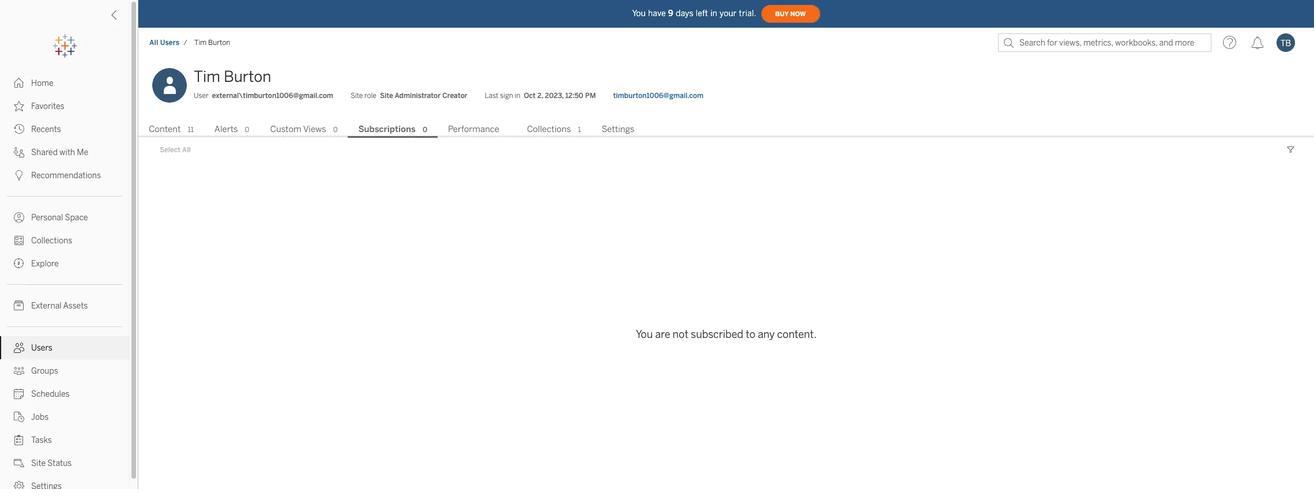 Task type: describe. For each thing, give the bounding box(es) containing it.
performance
[[448, 124, 499, 134]]

subscriptions
[[358, 124, 416, 134]]

left
[[696, 8, 708, 18]]

assets
[[63, 301, 88, 311]]

8 by text only_f5he34f image from the top
[[14, 481, 24, 489]]

select all button
[[152, 143, 198, 157]]

by text only_f5he34f image for shared with me
[[14, 147, 24, 157]]

0 vertical spatial burton
[[208, 39, 230, 47]]

favorites
[[31, 101, 64, 111]]

views
[[303, 124, 326, 134]]

users inside the main navigation. press the up and down arrow keys to access links. element
[[31, 343, 52, 353]]

tasks link
[[0, 428, 129, 452]]

navigation panel element
[[0, 35, 129, 489]]

favorites link
[[0, 95, 129, 118]]

schedules link
[[0, 382, 129, 405]]

select all
[[160, 146, 191, 154]]

collections inside 'sub-spaces' "tab list"
[[527, 124, 571, 134]]

are
[[655, 328, 670, 341]]

0 for alerts
[[245, 126, 249, 134]]

all users /
[[149, 39, 187, 47]]

0 vertical spatial all
[[149, 39, 158, 47]]

by text only_f5he34f image for schedules
[[14, 389, 24, 399]]

sign
[[500, 92, 513, 100]]

creator
[[442, 92, 468, 100]]

by text only_f5he34f image for external assets
[[14, 300, 24, 311]]

recommendations
[[31, 171, 101, 181]]

pm
[[585, 92, 596, 100]]

Search for views, metrics, workbooks, and more text field
[[998, 33, 1212, 52]]

role
[[365, 92, 377, 100]]

tim burton inside main content
[[194, 67, 271, 86]]

schedules
[[31, 389, 70, 399]]

jobs
[[31, 412, 49, 422]]

tim inside tim burton main content
[[194, 67, 220, 86]]

by text only_f5he34f image for home
[[14, 78, 24, 88]]

external assets link
[[0, 294, 129, 317]]

subscribed
[[691, 328, 743, 341]]

by text only_f5he34f image for favorites
[[14, 101, 24, 111]]

buy
[[775, 10, 789, 18]]

by text only_f5he34f image for groups
[[14, 366, 24, 376]]

your
[[720, 8, 737, 18]]

settings
[[602, 124, 635, 134]]

shared
[[31, 148, 58, 157]]

recents
[[31, 125, 61, 134]]

personal space
[[31, 213, 88, 223]]

content
[[149, 124, 181, 134]]

2,
[[537, 92, 543, 100]]

by text only_f5he34f image for site status
[[14, 458, 24, 468]]

tasks
[[31, 435, 52, 445]]

to
[[746, 328, 756, 341]]

explore
[[31, 259, 59, 269]]

administrator
[[395, 92, 441, 100]]

days
[[676, 8, 694, 18]]

all inside button
[[182, 146, 191, 154]]

site status link
[[0, 452, 129, 475]]

2 horizontal spatial site
[[380, 92, 393, 100]]

site role site administrator creator
[[351, 92, 468, 100]]

user external\timburton1006@gmail.com
[[194, 92, 333, 100]]

tim burton main content
[[138, 58, 1314, 489]]

0 for custom views
[[333, 126, 338, 134]]

timburton1006@gmail.com
[[613, 92, 704, 100]]

by text only_f5he34f image for jobs
[[14, 412, 24, 422]]

collections inside collections link
[[31, 236, 72, 246]]

now
[[790, 10, 806, 18]]

in inside tim burton main content
[[515, 92, 520, 100]]

all users link
[[149, 38, 180, 47]]

groups link
[[0, 359, 129, 382]]



Task type: vqa. For each thing, say whether or not it's contained in the screenshot.
Quota.xlsx to the right
no



Task type: locate. For each thing, give the bounding box(es) containing it.
external assets
[[31, 301, 88, 311]]

by text only_f5he34f image left "groups"
[[14, 366, 24, 376]]

by text only_f5he34f image inside explore "link"
[[14, 258, 24, 269]]

site left the status
[[31, 458, 46, 468]]

tim right /
[[194, 39, 207, 47]]

not
[[673, 328, 689, 341]]

0
[[245, 126, 249, 134], [333, 126, 338, 134], [423, 126, 427, 134]]

by text only_f5he34f image left recents
[[14, 124, 24, 134]]

site for site role site administrator creator
[[351, 92, 363, 100]]

0 right alerts
[[245, 126, 249, 134]]

0 vertical spatial in
[[711, 8, 717, 18]]

0 horizontal spatial site
[[31, 458, 46, 468]]

4 by text only_f5he34f image from the top
[[14, 258, 24, 269]]

by text only_f5he34f image inside collections link
[[14, 235, 24, 246]]

by text only_f5he34f image inside groups link
[[14, 366, 24, 376]]

site
[[351, 92, 363, 100], [380, 92, 393, 100], [31, 458, 46, 468]]

11
[[188, 126, 194, 134]]

0 for subscriptions
[[423, 126, 427, 134]]

12:50
[[565, 92, 583, 100]]

tim burton right /
[[194, 39, 230, 47]]

2 by text only_f5he34f image from the top
[[14, 147, 24, 157]]

2 by text only_f5he34f image from the top
[[14, 124, 24, 134]]

last
[[485, 92, 499, 100]]

burton
[[208, 39, 230, 47], [224, 67, 271, 86]]

1 horizontal spatial in
[[711, 8, 717, 18]]

by text only_f5he34f image inside the home link
[[14, 78, 24, 88]]

2023,
[[545, 92, 564, 100]]

alerts
[[214, 124, 238, 134]]

0 horizontal spatial in
[[515, 92, 520, 100]]

0 horizontal spatial collections
[[31, 236, 72, 246]]

last sign in oct 2, 2023, 12:50 pm
[[485, 92, 596, 100]]

/
[[184, 39, 187, 47]]

any
[[758, 328, 775, 341]]

by text only_f5he34f image inside tasks link
[[14, 435, 24, 445]]

by text only_f5he34f image inside the recommendations link
[[14, 170, 24, 181]]

by text only_f5he34f image
[[14, 101, 24, 111], [14, 124, 24, 134], [14, 170, 24, 181], [14, 258, 24, 269], [14, 300, 24, 311], [14, 366, 24, 376], [14, 458, 24, 468], [14, 481, 24, 489]]

3 by text only_f5he34f image from the top
[[14, 212, 24, 223]]

me
[[77, 148, 88, 157]]

by text only_f5he34f image
[[14, 78, 24, 88], [14, 147, 24, 157], [14, 212, 24, 223], [14, 235, 24, 246], [14, 343, 24, 353], [14, 389, 24, 399], [14, 412, 24, 422], [14, 435, 24, 445]]

you are not subscribed to any content.
[[636, 328, 817, 341]]

1 by text only_f5he34f image from the top
[[14, 78, 24, 88]]

5 by text only_f5he34f image from the top
[[14, 343, 24, 353]]

tim up user in the top left of the page
[[194, 67, 220, 86]]

home link
[[0, 72, 129, 95]]

1 vertical spatial users
[[31, 343, 52, 353]]

users link
[[0, 336, 129, 359]]

4 by text only_f5he34f image from the top
[[14, 235, 24, 246]]

1 horizontal spatial users
[[160, 39, 179, 47]]

0 vertical spatial you
[[632, 8, 646, 18]]

sub-spaces tab list
[[138, 123, 1314, 138]]

1 0 from the left
[[245, 126, 249, 134]]

burton right /
[[208, 39, 230, 47]]

shared with me link
[[0, 141, 129, 164]]

6 by text only_f5he34f image from the top
[[14, 389, 24, 399]]

7 by text only_f5he34f image from the top
[[14, 458, 24, 468]]

by text only_f5he34f image left explore
[[14, 258, 24, 269]]

by text only_f5he34f image inside site status link
[[14, 458, 24, 468]]

site left role
[[351, 92, 363, 100]]

0 horizontal spatial users
[[31, 343, 52, 353]]

custom views
[[270, 124, 326, 134]]

collections link
[[0, 229, 129, 252]]

in right left
[[711, 8, 717, 18]]

all left /
[[149, 39, 158, 47]]

users up "groups"
[[31, 343, 52, 353]]

external\timburton1006@gmail.com
[[212, 92, 333, 100]]

1 horizontal spatial site
[[351, 92, 363, 100]]

burton inside main content
[[224, 67, 271, 86]]

have
[[648, 8, 666, 18]]

space
[[65, 213, 88, 223]]

timburton1006@gmail.com link
[[613, 91, 704, 101]]

custom
[[270, 124, 301, 134]]

1 vertical spatial you
[[636, 328, 653, 341]]

select
[[160, 146, 181, 154]]

7 by text only_f5he34f image from the top
[[14, 412, 24, 422]]

0 vertical spatial tim burton
[[194, 39, 230, 47]]

jobs link
[[0, 405, 129, 428]]

1 vertical spatial tim burton
[[194, 67, 271, 86]]

buy now
[[775, 10, 806, 18]]

by text only_f5he34f image for explore
[[14, 258, 24, 269]]

8 by text only_f5he34f image from the top
[[14, 435, 24, 445]]

site right role
[[380, 92, 393, 100]]

site for site status
[[31, 458, 46, 468]]

explore link
[[0, 252, 129, 275]]

you have 9 days left in your trial.
[[632, 8, 756, 18]]

all
[[149, 39, 158, 47], [182, 146, 191, 154]]

3 by text only_f5he34f image from the top
[[14, 170, 24, 181]]

you for you are not subscribed to any content.
[[636, 328, 653, 341]]

with
[[59, 148, 75, 157]]

by text only_f5he34f image for tasks
[[14, 435, 24, 445]]

all right select
[[182, 146, 191, 154]]

1 vertical spatial tim
[[194, 67, 220, 86]]

trial.
[[739, 8, 756, 18]]

home
[[31, 78, 53, 88]]

recents link
[[0, 118, 129, 141]]

groups
[[31, 366, 58, 376]]

3 0 from the left
[[423, 126, 427, 134]]

by text only_f5he34f image inside personal space link
[[14, 212, 24, 223]]

2 0 from the left
[[333, 126, 338, 134]]

9
[[668, 8, 674, 18]]

external
[[31, 301, 62, 311]]

by text only_f5he34f image inside favorites link
[[14, 101, 24, 111]]

by text only_f5he34f image for recents
[[14, 124, 24, 134]]

content.
[[777, 328, 817, 341]]

by text only_f5he34f image inside "schedules" link
[[14, 389, 24, 399]]

collections down personal
[[31, 236, 72, 246]]

1 vertical spatial all
[[182, 146, 191, 154]]

buy now button
[[761, 5, 820, 23]]

personal space link
[[0, 206, 129, 229]]

1 vertical spatial collections
[[31, 236, 72, 246]]

in
[[711, 8, 717, 18], [515, 92, 520, 100]]

collections left 1
[[527, 124, 571, 134]]

by text only_f5he34f image left recommendations
[[14, 170, 24, 181]]

collections
[[527, 124, 571, 134], [31, 236, 72, 246]]

by text only_f5he34f image for personal space
[[14, 212, 24, 223]]

you left have
[[632, 8, 646, 18]]

0 vertical spatial collections
[[527, 124, 571, 134]]

you for you have 9 days left in your trial.
[[632, 8, 646, 18]]

by text only_f5he34f image left site status
[[14, 458, 24, 468]]

status
[[47, 458, 72, 468]]

main navigation. press the up and down arrow keys to access links. element
[[0, 72, 129, 489]]

in right sign
[[515, 92, 520, 100]]

2 horizontal spatial 0
[[423, 126, 427, 134]]

by text only_f5he34f image inside shared with me link
[[14, 147, 24, 157]]

site status
[[31, 458, 72, 468]]

burton up user external\timburton1006@gmail.com
[[224, 67, 271, 86]]

5 by text only_f5he34f image from the top
[[14, 300, 24, 311]]

oct
[[524, 92, 536, 100]]

site inside site status link
[[31, 458, 46, 468]]

by text only_f5he34f image left favorites
[[14, 101, 24, 111]]

0 vertical spatial tim
[[194, 39, 207, 47]]

by text only_f5he34f image inside users link
[[14, 343, 24, 353]]

you inside tim burton main content
[[636, 328, 653, 341]]

tim burton up user external\timburton1006@gmail.com
[[194, 67, 271, 86]]

user
[[194, 92, 209, 100]]

1 horizontal spatial all
[[182, 146, 191, 154]]

you
[[632, 8, 646, 18], [636, 328, 653, 341]]

0 horizontal spatial 0
[[245, 126, 249, 134]]

shared with me
[[31, 148, 88, 157]]

6 by text only_f5he34f image from the top
[[14, 366, 24, 376]]

1 by text only_f5he34f image from the top
[[14, 101, 24, 111]]

you left are
[[636, 328, 653, 341]]

by text only_f5he34f image inside jobs link
[[14, 412, 24, 422]]

0 down "administrator"
[[423, 126, 427, 134]]

users left /
[[160, 39, 179, 47]]

by text only_f5he34f image left external
[[14, 300, 24, 311]]

personal
[[31, 213, 63, 223]]

1 vertical spatial burton
[[224, 67, 271, 86]]

0 vertical spatial users
[[160, 39, 179, 47]]

by text only_f5he34f image for collections
[[14, 235, 24, 246]]

1 horizontal spatial collections
[[527, 124, 571, 134]]

1 horizontal spatial 0
[[333, 126, 338, 134]]

recommendations link
[[0, 164, 129, 187]]

users
[[160, 39, 179, 47], [31, 343, 52, 353]]

by text only_f5he34f image inside recents link
[[14, 124, 24, 134]]

1
[[578, 126, 581, 134]]

1 vertical spatial in
[[515, 92, 520, 100]]

by text only_f5he34f image for recommendations
[[14, 170, 24, 181]]

0 right views
[[333, 126, 338, 134]]

by text only_f5he34f image down site status link
[[14, 481, 24, 489]]

0 horizontal spatial all
[[149, 39, 158, 47]]

by text only_f5he34f image for users
[[14, 343, 24, 353]]

tim
[[194, 39, 207, 47], [194, 67, 220, 86]]

tim burton element
[[191, 39, 234, 47]]

by text only_f5he34f image inside external assets link
[[14, 300, 24, 311]]

tim burton
[[194, 39, 230, 47], [194, 67, 271, 86]]



